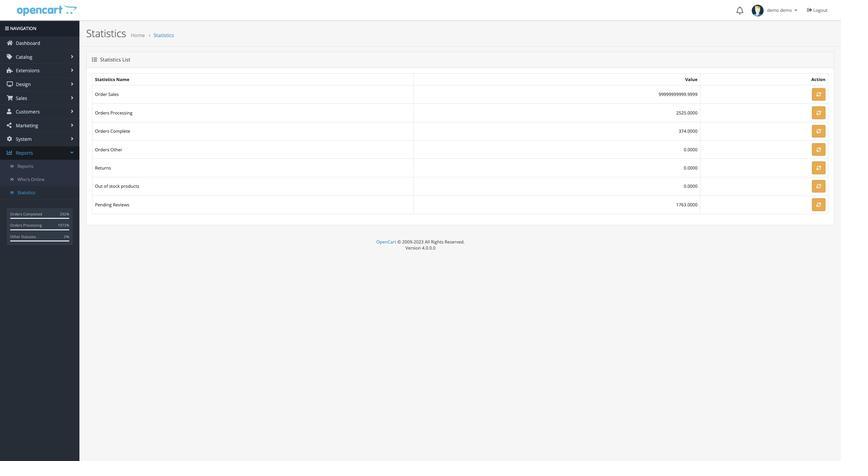 Task type: vqa. For each thing, say whether or not it's contained in the screenshot.
FILTER to the top
no



Task type: locate. For each thing, give the bounding box(es) containing it.
statistics for statistics link to the right
[[154, 32, 174, 39]]

design
[[15, 81, 31, 88]]

demo right demo demo icon
[[767, 7, 779, 13]]

reports down system
[[15, 150, 33, 156]]

1 horizontal spatial demo
[[780, 7, 792, 13]]

other left statuses
[[10, 234, 20, 239]]

1 vertical spatial processing
[[23, 223, 42, 228]]

bars image
[[5, 26, 9, 31]]

orders down the order
[[95, 110, 109, 116]]

all
[[425, 239, 430, 245]]

statistics right home link
[[154, 32, 174, 39]]

4.0.0.0
[[422, 245, 436, 251]]

reports up "who's"
[[17, 163, 33, 169]]

reports
[[15, 150, 33, 156], [17, 163, 33, 169]]

other down 'orders complete'
[[110, 147, 122, 153]]

0.0000
[[684, 147, 698, 153], [684, 165, 698, 171], [684, 183, 698, 190]]

pending reviews
[[95, 202, 129, 208]]

returns
[[95, 165, 111, 171]]

refresh image for processing
[[817, 111, 821, 115]]

statistics up order sales on the top left of page
[[95, 76, 115, 82]]

1 demo from the left
[[767, 7, 779, 13]]

catalog
[[15, 54, 32, 60]]

0 vertical spatial statistics link
[[154, 32, 174, 39]]

orders completed
[[10, 212, 42, 217]]

processing
[[110, 110, 132, 116], [23, 223, 42, 228]]

statistics list
[[99, 56, 130, 63]]

reports link
[[0, 146, 79, 160], [0, 160, 79, 173]]

orders
[[95, 110, 109, 116], [95, 128, 109, 134], [95, 147, 109, 153], [10, 212, 22, 217], [10, 223, 22, 228]]

sales link
[[0, 91, 79, 105]]

opencart © 2009-2023 all rights reserved. version 4.0.0.0
[[377, 239, 465, 251]]

orders processing down orders completed
[[10, 223, 42, 228]]

orders up returns at the left
[[95, 147, 109, 153]]

statistics down "who's"
[[17, 190, 35, 196]]

sales right shopping cart 'icon'
[[15, 95, 27, 101]]

orders left completed
[[10, 212, 22, 217]]

processing down completed
[[23, 223, 42, 228]]

reserved.
[[445, 239, 465, 245]]

home link
[[131, 32, 145, 39]]

0 horizontal spatial statistics link
[[0, 186, 79, 200]]

processing up the complete
[[110, 110, 132, 116]]

1 horizontal spatial other
[[110, 147, 122, 153]]

1763.0000
[[677, 202, 698, 208]]

design link
[[0, 78, 79, 91]]

reports link down system 'link'
[[0, 146, 79, 160]]

1 horizontal spatial processing
[[110, 110, 132, 116]]

0 horizontal spatial orders processing
[[10, 223, 42, 228]]

0 vertical spatial orders processing
[[95, 110, 132, 116]]

2023
[[414, 239, 424, 245]]

refresh image
[[817, 129, 821, 134]]

sign out alt image
[[807, 7, 812, 13]]

value
[[685, 76, 698, 82]]

orders processing up 'orders complete'
[[95, 110, 132, 116]]

1 reports link from the top
[[0, 146, 79, 160]]

other
[[110, 147, 122, 153], [10, 234, 20, 239]]

2 0.0000 from the top
[[684, 165, 698, 171]]

orders left the complete
[[95, 128, 109, 134]]

demo left caret down icon
[[780, 7, 792, 13]]

statistics link down the online
[[0, 186, 79, 200]]

0 vertical spatial other
[[110, 147, 122, 153]]

0 horizontal spatial other
[[10, 234, 20, 239]]

system
[[15, 136, 32, 142]]

stock
[[109, 183, 120, 190]]

1 vertical spatial other
[[10, 234, 20, 239]]

statistics
[[86, 26, 126, 40], [154, 32, 174, 39], [100, 56, 121, 63], [95, 76, 115, 82], [17, 190, 35, 196]]

tag image
[[7, 54, 13, 59]]

statistics left list
[[100, 56, 121, 63]]

1 refresh image from the top
[[817, 92, 821, 97]]

caret down image
[[793, 8, 799, 13]]

sales right the order
[[108, 91, 119, 98]]

refresh image for reviews
[[817, 203, 821, 207]]

who's
[[17, 176, 30, 183]]

shopping cart image
[[7, 95, 13, 101]]

extensions link
[[0, 64, 79, 77]]

0%
[[64, 234, 69, 239]]

refresh image
[[817, 92, 821, 97], [817, 111, 821, 115], [817, 148, 821, 152], [817, 166, 821, 170], [817, 184, 821, 189], [817, 203, 821, 207]]

1 horizontal spatial orders processing
[[95, 110, 132, 116]]

complete
[[110, 128, 130, 134]]

system link
[[0, 133, 79, 146]]

marketing link
[[0, 119, 79, 132]]

0 vertical spatial 0.0000
[[684, 147, 698, 153]]

statistics inside statistics link
[[17, 190, 35, 196]]

0 horizontal spatial demo
[[767, 7, 779, 13]]

statistics link right home link
[[154, 32, 174, 39]]

1973%
[[58, 223, 69, 228]]

out
[[95, 183, 103, 190]]

292%
[[60, 212, 69, 217]]

logout link
[[802, 0, 835, 20]]

pending
[[95, 202, 112, 208]]

0 vertical spatial processing
[[110, 110, 132, 116]]

orders for 2525.0000
[[95, 110, 109, 116]]

1 0.0000 from the top
[[684, 147, 698, 153]]

opencart image
[[16, 4, 77, 16]]

1 vertical spatial orders processing
[[10, 223, 42, 228]]

orders up the other statuses on the bottom left
[[10, 223, 22, 228]]

other statuses
[[10, 234, 36, 239]]

5 refresh image from the top
[[817, 184, 821, 189]]

out of stock products
[[95, 183, 139, 190]]

demo
[[767, 7, 779, 13], [780, 7, 792, 13]]

0 vertical spatial reports
[[15, 150, 33, 156]]

statistics link
[[154, 32, 174, 39], [0, 186, 79, 200]]

refresh image for other
[[817, 148, 821, 152]]

user image
[[7, 109, 13, 114]]

sales
[[108, 91, 119, 98], [15, 95, 27, 101]]

1 vertical spatial 0.0000
[[684, 165, 698, 171]]

0 horizontal spatial processing
[[23, 223, 42, 228]]

2 vertical spatial 0.0000
[[684, 183, 698, 190]]

orders processing
[[95, 110, 132, 116], [10, 223, 42, 228]]

share alt image
[[7, 123, 13, 128]]

home image
[[7, 40, 13, 46]]

logout
[[814, 7, 828, 13]]

refresh image for sales
[[817, 92, 821, 97]]

cog image
[[7, 136, 13, 142]]

2 reports link from the top
[[0, 160, 79, 173]]

extensions
[[15, 67, 40, 74]]

statistics up statistics list
[[86, 26, 126, 40]]

2 refresh image from the top
[[817, 111, 821, 115]]

orders complete
[[95, 128, 130, 134]]

3 0.0000 from the top
[[684, 183, 698, 190]]

list
[[122, 56, 130, 63]]

1 horizontal spatial sales
[[108, 91, 119, 98]]

name
[[116, 76, 129, 82]]

6 refresh image from the top
[[817, 203, 821, 207]]

reports link up the online
[[0, 160, 79, 173]]

3 refresh image from the top
[[817, 148, 821, 152]]



Task type: describe. For each thing, give the bounding box(es) containing it.
reviews
[[113, 202, 129, 208]]

list image
[[92, 57, 97, 62]]

0.0000 for other
[[684, 147, 698, 153]]

1 vertical spatial reports
[[17, 163, 33, 169]]

statistics for bottom statistics link
[[17, 190, 35, 196]]

99999999999.9999
[[659, 91, 698, 98]]

374.0000
[[679, 128, 698, 134]]

action
[[812, 76, 826, 82]]

chart bar image
[[7, 150, 13, 156]]

customers link
[[0, 105, 79, 119]]

marketing
[[15, 122, 38, 129]]

2009-
[[402, 239, 414, 245]]

refresh image for of
[[817, 184, 821, 189]]

demo demo image
[[752, 5, 764, 17]]

orders other
[[95, 147, 122, 153]]

opencart
[[377, 239, 396, 245]]

demo demo link
[[749, 0, 802, 20]]

statistics for statistics list
[[100, 56, 121, 63]]

products
[[121, 183, 139, 190]]

statistics for statistics name
[[95, 76, 115, 82]]

order
[[95, 91, 107, 98]]

orders for 0.0000
[[95, 147, 109, 153]]

order sales
[[95, 91, 119, 98]]

navigation
[[9, 25, 36, 31]]

who's online link
[[0, 173, 79, 186]]

dashboard
[[15, 40, 40, 46]]

online
[[31, 176, 44, 183]]

desktop image
[[7, 81, 13, 87]]

1 vertical spatial statistics link
[[0, 186, 79, 200]]

4 refresh image from the top
[[817, 166, 821, 170]]

orders for orders processing
[[10, 212, 22, 217]]

2525.0000
[[677, 110, 698, 116]]

0.0000 for of
[[684, 183, 698, 190]]

statistics name
[[95, 76, 129, 82]]

customers
[[15, 109, 40, 115]]

©
[[397, 239, 401, 245]]

of
[[104, 183, 108, 190]]

2 demo from the left
[[780, 7, 792, 13]]

bell image
[[737, 6, 744, 15]]

completed
[[23, 212, 42, 217]]

1 horizontal spatial statistics link
[[154, 32, 174, 39]]

version
[[406, 245, 421, 251]]

orders for 374.0000
[[95, 128, 109, 134]]

home
[[131, 32, 145, 39]]

rights
[[431, 239, 444, 245]]

catalog link
[[0, 50, 79, 64]]

opencart link
[[377, 239, 396, 245]]

dashboard link
[[0, 37, 79, 50]]

statuses
[[21, 234, 36, 239]]

puzzle piece image
[[7, 68, 13, 73]]

demo demo
[[764, 7, 793, 13]]

who's online
[[17, 176, 44, 183]]

0 horizontal spatial sales
[[15, 95, 27, 101]]



